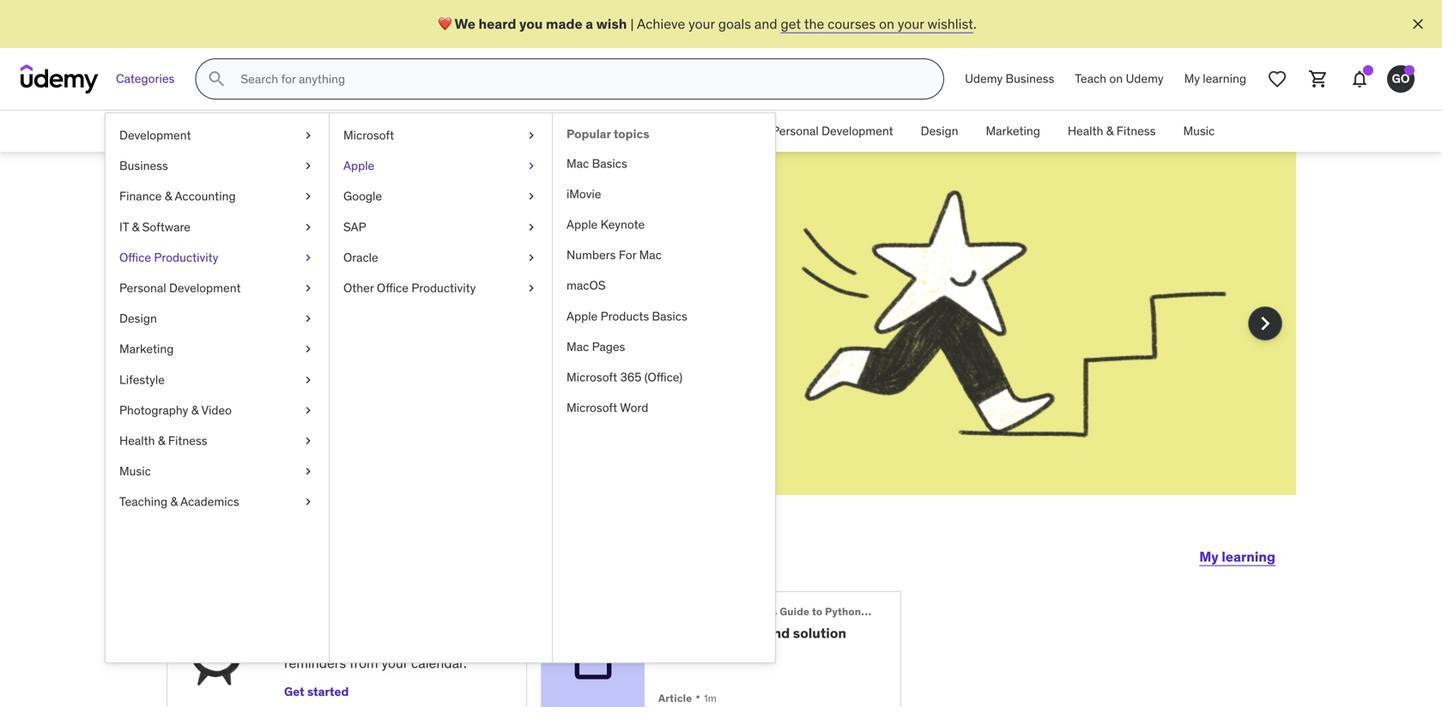 Task type: vqa. For each thing, say whether or not it's contained in the screenshot.
Office Productivity link
yes



Task type: describe. For each thing, give the bounding box(es) containing it.
wish
[[597, 15, 627, 32]]

development link
[[106, 120, 329, 151]]

11. homework and solution link
[[659, 625, 874, 642]]

helps
[[286, 321, 319, 338]]

xsmall image for microsoft
[[525, 127, 539, 144]]

1 horizontal spatial a
[[586, 15, 594, 32]]

2 vertical spatial productivity
[[412, 280, 476, 296]]

health & fitness for the rightmost health & fitness link
[[1068, 123, 1156, 139]]

mac for mac basics
[[567, 156, 589, 171]]

& for bottom health & fitness link
[[158, 433, 165, 449]]

mac for mac pages
[[567, 339, 589, 355]]

❤️
[[438, 15, 452, 32]]

teaching & academics link
[[106, 487, 329, 518]]

pages
[[592, 339, 626, 355]]

programming
[[864, 606, 934, 619]]

marketing for lifestyle
[[119, 342, 174, 357]]

products
[[601, 309, 649, 324]]

notifications image
[[1350, 69, 1371, 89]]

apple products basics
[[567, 309, 688, 324]]

xsmall image for development
[[301, 127, 315, 144]]

popular
[[567, 126, 611, 142]]

it for health & fitness
[[547, 123, 557, 139]]

calendar.
[[411, 655, 467, 673]]

xsmall image for it & software
[[301, 219, 315, 236]]

carousel element
[[146, 152, 1297, 537]]

every day a little closer learning helps you reach your goals. and reap the rewards.
[[228, 227, 516, 358]]

every
[[228, 227, 330, 271]]

achieve
[[637, 15, 686, 32]]

1 vertical spatial my
[[1200, 548, 1219, 566]]

let's start learning, gary
[[167, 536, 508, 572]]

to inside schedule time to learn a little each day adds up. get reminders from your calendar.
[[382, 610, 395, 627]]

& for the rightmost health & fitness link
[[1107, 123, 1114, 139]]

article
[[659, 692, 693, 706]]

categories
[[116, 71, 175, 86]]

courses
[[828, 15, 876, 32]]

imovie
[[567, 186, 602, 202]]

mac basics
[[567, 156, 628, 171]]

your left goals
[[689, 15, 715, 32]]

xsmall image for office productivity
[[301, 249, 315, 266]]

adds
[[385, 636, 415, 653]]

rewards.
[[309, 340, 361, 358]]

learning,
[[309, 536, 434, 572]]

oracle
[[344, 250, 379, 265]]

started
[[307, 685, 349, 700]]

xsmall image for apple
[[525, 158, 539, 175]]

.
[[974, 15, 977, 32]]

1 horizontal spatial you
[[520, 15, 543, 32]]

my learning for the bottom the my learning link
[[1200, 548, 1276, 566]]

for
[[619, 247, 637, 263]]

little inside schedule time to learn a little each day adds up. get reminders from your calendar.
[[296, 636, 323, 653]]

popular topics
[[567, 126, 650, 142]]

2 udemy from the left
[[1126, 71, 1164, 86]]

0 vertical spatial on
[[880, 15, 895, 32]]

apple keynote link
[[553, 210, 776, 240]]

sap link
[[330, 212, 552, 243]]

marketing link for health & fitness
[[973, 111, 1055, 152]]

microsoft link
[[330, 120, 552, 151]]

1 vertical spatial on
[[1110, 71, 1124, 86]]

xsmall image for business
[[301, 158, 315, 175]]

goals
[[719, 15, 752, 32]]

homework
[[678, 625, 763, 642]]

health for the rightmost health & fitness link
[[1068, 123, 1104, 139]]

finance
[[119, 189, 162, 204]]

0 vertical spatial basics
[[592, 156, 628, 171]]

your inside schedule time to learn a little each day adds up. get reminders from your calendar.
[[382, 655, 408, 673]]

udemy business
[[965, 71, 1055, 86]]

reach
[[347, 321, 382, 338]]

personal development link for lifestyle
[[106, 273, 329, 304]]

personal for health & fitness
[[772, 123, 819, 139]]

go
[[1393, 71, 1411, 86]]

photography & video link
[[106, 395, 329, 426]]

heard
[[479, 15, 517, 32]]

& down 'finance'
[[132, 219, 139, 235]]

personal development link for health & fitness
[[759, 111, 908, 152]]

|
[[631, 15, 634, 32]]

xsmall image for sap
[[525, 219, 539, 236]]

goals.
[[415, 321, 451, 338]]

numbers for mac
[[567, 247, 662, 263]]

1 unread notification image
[[1364, 65, 1374, 76]]

finance & accounting link
[[106, 181, 329, 212]]

teach on udemy
[[1076, 71, 1164, 86]]

get inside button
[[284, 685, 305, 700]]

numbers
[[567, 247, 616, 263]]

you inside every day a little closer learning helps you reach your goals. and reap the rewards.
[[322, 321, 344, 338]]

1 vertical spatial health & fitness link
[[106, 426, 329, 457]]

1 horizontal spatial music link
[[1170, 111, 1229, 152]]

teaching & academics
[[119, 494, 239, 510]]

it & software link for health & fitness
[[533, 111, 632, 152]]

other office productivity link
[[330, 273, 552, 304]]

photography
[[119, 403, 188, 418]]

the ultimate beginners guide to python programming 11. homework and solution
[[659, 606, 934, 642]]

get inside schedule time to learn a little each day adds up. get reminders from your calendar.
[[440, 636, 462, 653]]

& left popular
[[559, 123, 567, 139]]

day inside every day a little closer learning helps you reach your goals. and reap the rewards.
[[336, 227, 398, 271]]

we
[[455, 15, 476, 32]]

mac pages link
[[553, 332, 776, 362]]

1 vertical spatial music link
[[106, 457, 329, 487]]

xsmall image for design
[[301, 311, 315, 327]]

design for lifestyle
[[119, 311, 157, 326]]

xsmall image for finance & accounting
[[301, 188, 315, 205]]

office for health & fitness
[[646, 123, 677, 139]]

marketing link for lifestyle
[[106, 334, 329, 365]]

schedule time to learn a little each day adds up. get reminders from your calendar.
[[284, 610, 467, 673]]

microsoft for microsoft 365 (office)
[[567, 370, 618, 385]]

music for bottom music link
[[119, 464, 151, 479]]

design link for lifestyle
[[106, 304, 329, 334]]

xsmall image for other office productivity
[[525, 280, 539, 297]]

topics
[[614, 126, 650, 142]]

1 horizontal spatial health & fitness link
[[1055, 111, 1170, 152]]

& for finance & accounting link
[[165, 189, 172, 204]]

learn
[[399, 610, 432, 627]]

you have alerts image
[[1405, 65, 1415, 76]]

& for photography & video link
[[191, 403, 199, 418]]

mac pages
[[567, 339, 626, 355]]

business link for health & fitness
[[313, 111, 389, 152]]

other office productivity
[[344, 280, 476, 296]]

lifestyle link
[[106, 365, 329, 395]]

reap
[[255, 340, 282, 358]]

0 vertical spatial my learning link
[[1175, 58, 1257, 100]]

business for lifestyle
[[119, 158, 168, 174]]

google
[[344, 189, 382, 204]]

the
[[659, 606, 677, 619]]

design for health & fitness
[[921, 123, 959, 139]]

learning for the bottom the my learning link
[[1222, 548, 1276, 566]]

& for teaching & academics link
[[170, 494, 178, 510]]

time
[[349, 610, 379, 627]]

office productivity for health & fitness
[[646, 123, 745, 139]]

reminders
[[284, 655, 346, 673]]

solution
[[793, 625, 847, 642]]

microsoft word link
[[553, 393, 776, 424]]

video
[[201, 403, 232, 418]]

go link
[[1381, 58, 1422, 100]]

get the courses on your wishlist link
[[781, 15, 974, 32]]

categories button
[[106, 58, 185, 100]]

teaching
[[119, 494, 168, 510]]

photography & video
[[119, 403, 232, 418]]

it & software link for lifestyle
[[106, 212, 329, 243]]

microsoft word
[[567, 400, 649, 416]]

google link
[[330, 181, 552, 212]]

teach
[[1076, 71, 1107, 86]]

development for health & fitness
[[822, 123, 894, 139]]

ultimate
[[680, 606, 724, 619]]

word
[[620, 400, 649, 416]]

little inside every day a little closer learning helps you reach your goals. and reap the rewards.
[[432, 227, 516, 271]]

oracle link
[[330, 243, 552, 273]]

microsoft for microsoft
[[344, 128, 394, 143]]



Task type: locate. For each thing, give the bounding box(es) containing it.
fitness for bottom health & fitness link
[[168, 433, 208, 449]]

macos
[[567, 278, 606, 293]]

get up calendar.
[[440, 636, 462, 653]]

0 horizontal spatial marketing link
[[106, 334, 329, 365]]

other
[[344, 280, 374, 296]]

0 vertical spatial learning
[[1204, 71, 1247, 86]]

0 horizontal spatial it & software link
[[106, 212, 329, 243]]

it & software link
[[533, 111, 632, 152], [106, 212, 329, 243]]

marketing link down udemy business link
[[973, 111, 1055, 152]]

productivity up mac basics link
[[680, 123, 745, 139]]

software up mac basics
[[570, 123, 618, 139]]

office productivity link for lifestyle
[[106, 243, 329, 273]]

business up google
[[327, 123, 375, 139]]

1 horizontal spatial it & software
[[547, 123, 618, 139]]

the inside every day a little closer learning helps you reach your goals. and reap the rewards.
[[285, 340, 305, 358]]

on right courses
[[880, 15, 895, 32]]

health & fitness link down video
[[106, 426, 329, 457]]

1 horizontal spatial health & fitness
[[1068, 123, 1156, 139]]

0 vertical spatial it
[[547, 123, 557, 139]]

apple down imovie at top
[[567, 217, 598, 232]]

business link up accounting
[[106, 151, 329, 181]]

to right "time"
[[382, 610, 395, 627]]

xsmall image for teaching & academics
[[301, 494, 315, 511]]

microsoft inside microsoft link
[[344, 128, 394, 143]]

up.
[[418, 636, 437, 653]]

business left teach on the top of page
[[1006, 71, 1055, 86]]

the down the helps
[[285, 340, 305, 358]]

0 horizontal spatial office
[[119, 250, 151, 265]]

get started button
[[284, 681, 349, 705]]

article • 1m
[[659, 689, 717, 707]]

0 horizontal spatial get
[[284, 685, 305, 700]]

health down photography
[[119, 433, 155, 449]]

& right teaching
[[170, 494, 178, 510]]

0 vertical spatial my
[[1185, 71, 1201, 86]]

microsoft 365 (office)
[[567, 370, 683, 385]]

0 vertical spatial a
[[586, 15, 594, 32]]

office productivity down finance & accounting
[[119, 250, 219, 265]]

the
[[805, 15, 825, 32], [285, 340, 305, 358]]

xsmall image for google
[[525, 188, 539, 205]]

1 vertical spatial business
[[327, 123, 375, 139]]

fitness
[[1117, 123, 1156, 139], [168, 433, 208, 449]]

microsoft inside "microsoft 365 (office)" link
[[567, 370, 618, 385]]

1 vertical spatial day
[[360, 636, 381, 653]]

it & software for health & fitness
[[547, 123, 618, 139]]

it & software up mac basics
[[547, 123, 618, 139]]

wishlist image
[[1268, 69, 1288, 89]]

music
[[1184, 123, 1216, 139], [119, 464, 151, 479]]

your inside every day a little closer learning helps you reach your goals. and reap the rewards.
[[385, 321, 411, 338]]

1 vertical spatial learning
[[1222, 548, 1276, 566]]

1 horizontal spatial office
[[377, 280, 409, 296]]

mac inside 'link'
[[567, 339, 589, 355]]

0 horizontal spatial a
[[405, 227, 425, 271]]

music for music link to the right
[[1184, 123, 1216, 139]]

academics
[[180, 494, 239, 510]]

the right get
[[805, 15, 825, 32]]

1 horizontal spatial little
[[432, 227, 516, 271]]

2 vertical spatial mac
[[567, 339, 589, 355]]

business for health & fitness
[[327, 123, 375, 139]]

1 horizontal spatial basics
[[652, 309, 688, 324]]

0 vertical spatial little
[[432, 227, 516, 271]]

1 vertical spatial marketing link
[[106, 334, 329, 365]]

shopping cart with 0 items image
[[1309, 69, 1330, 89]]

office productivity up mac basics link
[[646, 123, 745, 139]]

1 vertical spatial it & software
[[119, 219, 191, 235]]

marketing link up video
[[106, 334, 329, 365]]

a up other office productivity
[[405, 227, 425, 271]]

& down "teach on udemy" link
[[1107, 123, 1114, 139]]

basics down popular topics
[[592, 156, 628, 171]]

mac right for
[[640, 247, 662, 263]]

mac basics link
[[553, 148, 776, 179]]

0 vertical spatial business
[[1006, 71, 1055, 86]]

get
[[440, 636, 462, 653], [284, 685, 305, 700]]

0 vertical spatial music
[[1184, 123, 1216, 139]]

it
[[547, 123, 557, 139], [119, 219, 129, 235]]

productivity
[[680, 123, 745, 139], [154, 250, 219, 265], [412, 280, 476, 296]]

marketing down udemy business link
[[986, 123, 1041, 139]]

0 horizontal spatial health & fitness
[[119, 433, 208, 449]]

udemy right teach on the top of page
[[1126, 71, 1164, 86]]

2 vertical spatial apple
[[567, 309, 598, 324]]

apple for apple products basics
[[567, 309, 598, 324]]

1 vertical spatial health & fitness
[[119, 433, 208, 449]]

your right 'reach'
[[385, 321, 411, 338]]

close image
[[1410, 15, 1428, 33]]

xsmall image for personal development
[[301, 280, 315, 297]]

marketing up lifestyle
[[119, 342, 174, 357]]

development for lifestyle
[[169, 280, 241, 296]]

accounting
[[175, 189, 236, 204]]

xsmall image inside 'google' link
[[525, 188, 539, 205]]

xsmall image
[[301, 127, 315, 144], [301, 158, 315, 175], [525, 158, 539, 175], [301, 188, 315, 205], [525, 188, 539, 205], [301, 219, 315, 236], [301, 249, 315, 266], [525, 249, 539, 266], [525, 280, 539, 297], [301, 311, 315, 327], [301, 402, 315, 419], [301, 494, 315, 511]]

office for lifestyle
[[119, 250, 151, 265]]

closer
[[228, 270, 333, 314]]

design link for health & fitness
[[908, 111, 973, 152]]

office down 'finance'
[[119, 250, 151, 265]]

udemy business link
[[955, 58, 1065, 100]]

health & fitness down photography
[[119, 433, 208, 449]]

office up mac basics link
[[646, 123, 677, 139]]

0 vertical spatial productivity
[[680, 123, 745, 139]]

learning for the topmost the my learning link
[[1204, 71, 1247, 86]]

0 vertical spatial fitness
[[1117, 123, 1156, 139]]

1 horizontal spatial get
[[440, 636, 462, 653]]

0 vertical spatial health & fitness
[[1068, 123, 1156, 139]]

apple link
[[330, 151, 552, 181]]

0 horizontal spatial to
[[382, 610, 395, 627]]

1 horizontal spatial business
[[327, 123, 375, 139]]

sap
[[344, 219, 366, 235]]

apple for apple keynote
[[567, 217, 598, 232]]

apple up google
[[344, 158, 375, 174]]

0 horizontal spatial basics
[[592, 156, 628, 171]]

it & software link down accounting
[[106, 212, 329, 243]]

1 vertical spatial it
[[119, 219, 129, 235]]

❤️   we heard you made a wish | achieve your goals and get the courses on your wishlist .
[[438, 15, 977, 32]]

xsmall image for health & fitness
[[301, 433, 315, 450]]

each
[[327, 636, 356, 653]]

finance & accounting
[[119, 189, 236, 204]]

1 vertical spatial mac
[[640, 247, 662, 263]]

& left video
[[191, 403, 199, 418]]

teach on udemy link
[[1065, 58, 1175, 100]]

0 vertical spatial office productivity
[[646, 123, 745, 139]]

0 horizontal spatial on
[[880, 15, 895, 32]]

1 horizontal spatial it & software link
[[533, 111, 632, 152]]

0 vertical spatial music link
[[1170, 111, 1229, 152]]

•
[[696, 689, 701, 707]]

and for ❤️   we heard you made a wish
[[755, 15, 778, 32]]

1 vertical spatial you
[[322, 321, 344, 338]]

xsmall image inside teaching & academics link
[[301, 494, 315, 511]]

business up 'finance'
[[119, 158, 168, 174]]

productivity down finance & accounting
[[154, 250, 219, 265]]

a
[[284, 636, 293, 653]]

0 vertical spatial and
[[755, 15, 778, 32]]

& down photography
[[158, 433, 165, 449]]

1 horizontal spatial personal development link
[[759, 111, 908, 152]]

to up solution
[[812, 606, 823, 619]]

xsmall image inside apple link
[[525, 158, 539, 175]]

little up reminders
[[296, 636, 323, 653]]

and left get
[[755, 15, 778, 32]]

mac left pages
[[567, 339, 589, 355]]

xsmall image inside finance & accounting link
[[301, 188, 315, 205]]

0 horizontal spatial productivity
[[154, 250, 219, 265]]

office productivity for lifestyle
[[119, 250, 219, 265]]

xsmall image for oracle
[[525, 249, 539, 266]]

microsoft up google
[[344, 128, 394, 143]]

productivity for health & fitness
[[680, 123, 745, 139]]

design
[[921, 123, 959, 139], [119, 311, 157, 326]]

xsmall image for photography & video
[[301, 402, 315, 419]]

xsmall image inside the 'development' link
[[301, 127, 315, 144]]

beginners
[[726, 606, 778, 619]]

basics
[[592, 156, 628, 171], [652, 309, 688, 324]]

it left popular
[[547, 123, 557, 139]]

xsmall image for music
[[301, 463, 315, 480]]

little up other office productivity link
[[432, 227, 516, 271]]

from
[[350, 655, 378, 673]]

office productivity link up imovie "link"
[[632, 111, 759, 152]]

python
[[826, 606, 862, 619]]

0 horizontal spatial music
[[119, 464, 151, 479]]

Search for anything text field
[[237, 64, 923, 94]]

1 vertical spatial personal development
[[119, 280, 241, 296]]

1 vertical spatial it & software link
[[106, 212, 329, 243]]

numbers for mac link
[[553, 240, 776, 271]]

0 horizontal spatial design link
[[106, 304, 329, 334]]

schedule
[[284, 610, 346, 627]]

1 udemy from the left
[[965, 71, 1003, 86]]

xsmall image inside microsoft link
[[525, 127, 539, 144]]

and down learning
[[228, 340, 251, 358]]

to
[[812, 606, 823, 619], [382, 610, 395, 627]]

xsmall image
[[525, 127, 539, 144], [525, 219, 539, 236], [301, 280, 315, 297], [301, 341, 315, 358], [301, 372, 315, 389], [301, 433, 315, 450], [301, 463, 315, 480]]

udemy down .
[[965, 71, 1003, 86]]

your down adds
[[382, 655, 408, 673]]

on right teach on the top of page
[[1110, 71, 1124, 86]]

get started
[[284, 685, 349, 700]]

1 vertical spatial music
[[119, 464, 151, 479]]

xsmall image inside oracle link
[[525, 249, 539, 266]]

basics down macos link
[[652, 309, 688, 324]]

1 vertical spatial basics
[[652, 309, 688, 324]]

my learning inside the my learning link
[[1185, 71, 1247, 86]]

1 vertical spatial my learning link
[[1200, 537, 1276, 578]]

0 horizontal spatial office productivity link
[[106, 243, 329, 273]]

get left started
[[284, 685, 305, 700]]

0 vertical spatial it & software link
[[533, 111, 632, 152]]

personal development
[[772, 123, 894, 139], [119, 280, 241, 296]]

you up rewards.
[[322, 321, 344, 338]]

microsoft 365 (office) link
[[553, 362, 776, 393]]

0 horizontal spatial music link
[[106, 457, 329, 487]]

xsmall image for lifestyle
[[301, 372, 315, 389]]

health
[[1068, 123, 1104, 139], [119, 433, 155, 449]]

apple for apple
[[344, 158, 375, 174]]

(office)
[[645, 370, 683, 385]]

1 horizontal spatial office productivity link
[[632, 111, 759, 152]]

day up from
[[360, 636, 381, 653]]

11.
[[659, 625, 675, 642]]

imovie link
[[553, 179, 776, 210]]

microsoft left word
[[567, 400, 618, 416]]

software for lifestyle
[[142, 219, 191, 235]]

fitness down "teach on udemy" link
[[1117, 123, 1156, 139]]

learning
[[228, 321, 282, 338]]

and down guide
[[766, 625, 790, 642]]

personal development for lifestyle
[[119, 280, 241, 296]]

marketing for health & fitness
[[986, 123, 1041, 139]]

it & software for lifestyle
[[119, 219, 191, 235]]

0 horizontal spatial marketing
[[119, 342, 174, 357]]

next image
[[1252, 310, 1280, 338]]

1 vertical spatial little
[[296, 636, 323, 653]]

fitness down photography & video
[[168, 433, 208, 449]]

apple products basics link
[[553, 301, 776, 332]]

day up other
[[336, 227, 398, 271]]

office right other
[[377, 280, 409, 296]]

to inside the ultimate beginners guide to python programming 11. homework and solution
[[812, 606, 823, 619]]

xsmall image inside health & fitness link
[[301, 433, 315, 450]]

personal development for health & fitness
[[772, 123, 894, 139]]

and for every day a little closer
[[228, 340, 251, 358]]

365
[[621, 370, 642, 385]]

0 vertical spatial my learning
[[1185, 71, 1247, 86]]

and inside the ultimate beginners guide to python programming 11. homework and solution
[[766, 625, 790, 642]]

health & fitness
[[1068, 123, 1156, 139], [119, 433, 208, 449]]

0 vertical spatial get
[[440, 636, 462, 653]]

2 horizontal spatial productivity
[[680, 123, 745, 139]]

mac
[[567, 156, 589, 171], [640, 247, 662, 263], [567, 339, 589, 355]]

0 vertical spatial office productivity link
[[632, 111, 759, 152]]

marketing link
[[973, 111, 1055, 152], [106, 334, 329, 365]]

fitness for the rightmost health & fitness link
[[1117, 123, 1156, 139]]

my learning for the topmost the my learning link
[[1185, 71, 1247, 86]]

0 vertical spatial health
[[1068, 123, 1104, 139]]

udemy
[[965, 71, 1003, 86], [1126, 71, 1164, 86]]

health for bottom health & fitness link
[[119, 433, 155, 449]]

0 vertical spatial software
[[570, 123, 618, 139]]

mac up imovie at top
[[567, 156, 589, 171]]

0 horizontal spatial little
[[296, 636, 323, 653]]

a left wish
[[586, 15, 594, 32]]

it down 'finance'
[[119, 219, 129, 235]]

1 horizontal spatial udemy
[[1126, 71, 1164, 86]]

xsmall image inside sap link
[[525, 219, 539, 236]]

0 vertical spatial personal
[[772, 123, 819, 139]]

software for health & fitness
[[570, 123, 618, 139]]

xsmall image inside lifestyle link
[[301, 372, 315, 389]]

health & fitness down "teach on udemy" link
[[1068, 123, 1156, 139]]

2 vertical spatial office
[[377, 280, 409, 296]]

1 horizontal spatial to
[[812, 606, 823, 619]]

microsoft down "mac pages"
[[567, 370, 618, 385]]

xsmall image inside music link
[[301, 463, 315, 480]]

microsoft inside "microsoft word" link
[[567, 400, 618, 416]]

& right 'finance'
[[165, 189, 172, 204]]

health & fitness link down "teach on udemy" link
[[1055, 111, 1170, 152]]

software down finance & accounting
[[142, 219, 191, 235]]

1m
[[704, 692, 717, 706]]

you left the made
[[520, 15, 543, 32]]

business link for lifestyle
[[106, 151, 329, 181]]

business link up google
[[313, 111, 389, 152]]

and inside every day a little closer learning helps you reach your goals. and reap the rewards.
[[228, 340, 251, 358]]

productivity down oracle link
[[412, 280, 476, 296]]

the for every day a little closer
[[285, 340, 305, 358]]

1 vertical spatial marketing
[[119, 342, 174, 357]]

apple keynote
[[567, 217, 645, 232]]

1 vertical spatial office
[[119, 250, 151, 265]]

microsoft for microsoft word
[[567, 400, 618, 416]]

productivity for lifestyle
[[154, 250, 219, 265]]

0 horizontal spatial you
[[322, 321, 344, 338]]

lifestyle
[[119, 372, 165, 388]]

the for ❤️   we heard you made a wish
[[805, 15, 825, 32]]

apple down macos
[[567, 309, 598, 324]]

1 vertical spatial personal development link
[[106, 273, 329, 304]]

xsmall image for marketing
[[301, 341, 315, 358]]

and
[[755, 15, 778, 32], [228, 340, 251, 358], [766, 625, 790, 642]]

xsmall image inside other office productivity link
[[525, 280, 539, 297]]

learning
[[1204, 71, 1247, 86], [1222, 548, 1276, 566]]

2 vertical spatial and
[[766, 625, 790, 642]]

let's
[[167, 536, 232, 572]]

day inside schedule time to learn a little each day adds up. get reminders from your calendar.
[[360, 636, 381, 653]]

your left wishlist
[[898, 15, 925, 32]]

health & fitness link
[[1055, 111, 1170, 152], [106, 426, 329, 457]]

it for lifestyle
[[119, 219, 129, 235]]

&
[[559, 123, 567, 139], [1107, 123, 1114, 139], [165, 189, 172, 204], [132, 219, 139, 235], [191, 403, 199, 418], [158, 433, 165, 449], [170, 494, 178, 510]]

0 horizontal spatial fitness
[[168, 433, 208, 449]]

software
[[570, 123, 618, 139], [142, 219, 191, 235]]

macos link
[[553, 271, 776, 301]]

1 vertical spatial office productivity
[[119, 250, 219, 265]]

1 vertical spatial apple
[[567, 217, 598, 232]]

xsmall image inside photography & video link
[[301, 402, 315, 419]]

health & fitness for bottom health & fitness link
[[119, 433, 208, 449]]

personal development link
[[759, 111, 908, 152], [106, 273, 329, 304]]

personal for lifestyle
[[119, 280, 166, 296]]

office productivity link down finance & accounting link
[[106, 243, 329, 273]]

keynote
[[601, 217, 645, 232]]

0 horizontal spatial office productivity
[[119, 250, 219, 265]]

health down teach on the top of page
[[1068, 123, 1104, 139]]

it & software down 'finance'
[[119, 219, 191, 235]]

0 horizontal spatial software
[[142, 219, 191, 235]]

0 vertical spatial design
[[921, 123, 959, 139]]

2 vertical spatial microsoft
[[567, 400, 618, 416]]

1 vertical spatial design
[[119, 311, 157, 326]]

1 horizontal spatial marketing link
[[973, 111, 1055, 152]]

apple element
[[552, 113, 776, 663]]

1 horizontal spatial the
[[805, 15, 825, 32]]

0 horizontal spatial personal
[[119, 280, 166, 296]]

a inside every day a little closer learning helps you reach your goals. and reap the rewards.
[[405, 227, 425, 271]]

my
[[1185, 71, 1201, 86], [1200, 548, 1219, 566]]

0 vertical spatial office
[[646, 123, 677, 139]]

0 vertical spatial it & software
[[547, 123, 618, 139]]

0 horizontal spatial health
[[119, 433, 155, 449]]

0 horizontal spatial udemy
[[965, 71, 1003, 86]]

submit search image
[[206, 69, 227, 89]]

0 horizontal spatial it & software
[[119, 219, 191, 235]]

office productivity link for health & fitness
[[632, 111, 759, 152]]

1 horizontal spatial design link
[[908, 111, 973, 152]]

0 vertical spatial personal development link
[[759, 111, 908, 152]]

apple
[[344, 158, 375, 174], [567, 217, 598, 232], [567, 309, 598, 324]]

udemy image
[[21, 64, 99, 94]]

1 vertical spatial software
[[142, 219, 191, 235]]

it & software link up mac basics
[[533, 111, 632, 152]]



